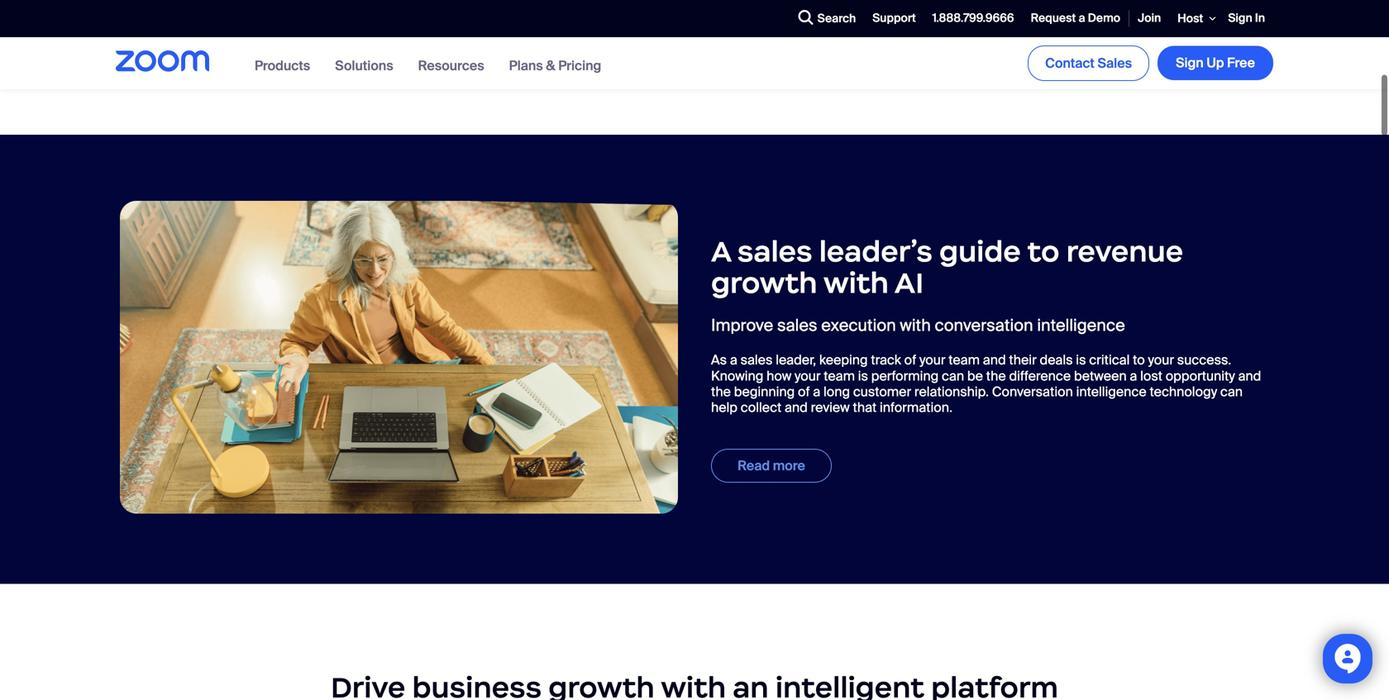Task type: vqa. For each thing, say whether or not it's contained in the screenshot.
fill out the form to get in touch with one of our representatives.
no



Task type: locate. For each thing, give the bounding box(es) containing it.
is
[[1077, 352, 1087, 369], [859, 368, 869, 385]]

sign in link
[[1221, 1, 1274, 36]]

sales for improve
[[778, 315, 818, 336]]

0 vertical spatial that
[[369, 4, 393, 21]]

that
[[369, 4, 393, 21], [853, 399, 877, 417]]

and left review
[[785, 399, 808, 417]]

sales
[[738, 234, 813, 270], [778, 315, 818, 336], [741, 352, 773, 369]]

create a virtual selling experience that keeps your buyer engaged. get inside the buyer's brain
[[161, 4, 462, 53]]

0 horizontal spatial the
[[226, 36, 246, 53]]

and left their
[[984, 352, 1007, 369]]

0 horizontal spatial of
[[798, 384, 810, 401]]

0 vertical spatial to
[[1028, 234, 1060, 270]]

2 horizontal spatial and
[[1239, 368, 1262, 385]]

sign for sign in
[[1229, 11, 1253, 26]]

of right how
[[798, 384, 810, 401]]

a left the demo
[[1079, 11, 1086, 26]]

is left track
[[859, 368, 869, 385]]

a left the virtual
[[205, 4, 212, 21]]

see what happened at zoom
[[956, 16, 1133, 33]]

sign
[[1229, 11, 1253, 26], [1177, 54, 1204, 72]]

team up the "relationship."
[[949, 352, 980, 369]]

0 vertical spatial sales
[[738, 234, 813, 270]]

sales inside a sales leader's guide to revenue growth with ai
[[738, 234, 813, 270]]

request a demo
[[1031, 11, 1121, 26]]

brain
[[297, 36, 329, 53]]

plans
[[509, 57, 543, 74]]

and
[[984, 352, 1007, 369], [1239, 368, 1262, 385], [785, 399, 808, 417]]

to inside a sales leader's guide to revenue growth with ai
[[1028, 234, 1060, 270]]

can down the success.
[[1221, 384, 1244, 401]]

get
[[161, 36, 183, 53]]

solutions
[[335, 57, 394, 74]]

your
[[436, 4, 462, 21], [920, 352, 946, 369], [1149, 352, 1175, 369], [795, 368, 821, 385]]

1 horizontal spatial and
[[984, 352, 1007, 369]]

conversation
[[935, 315, 1034, 336]]

read more link
[[712, 449, 832, 483]]

beginning
[[734, 384, 795, 401]]

can left be
[[942, 368, 965, 385]]

keeps
[[396, 4, 433, 21]]

support
[[873, 11, 917, 26]]

improve
[[712, 315, 774, 336]]

1 horizontal spatial the
[[712, 384, 731, 401]]

experience
[[298, 4, 366, 21]]

0 vertical spatial with
[[824, 265, 889, 301]]

guide
[[940, 234, 1022, 270]]

1 horizontal spatial to
[[1134, 352, 1146, 369]]

and right the success.
[[1239, 368, 1262, 385]]

the inside create a virtual selling experience that keeps your buyer engaged. get inside the buyer's brain
[[226, 36, 246, 53]]

read more
[[738, 457, 806, 475]]

growth
[[712, 265, 818, 301]]

relationship.
[[915, 384, 989, 401]]

1 vertical spatial sales
[[778, 315, 818, 336]]

a left lost on the right of the page
[[1131, 368, 1138, 385]]

collect
[[741, 399, 782, 417]]

intelligence down critical
[[1077, 384, 1147, 401]]

see
[[956, 16, 980, 33]]

technology
[[1150, 384, 1218, 401]]

0 horizontal spatial that
[[369, 4, 393, 21]]

as
[[712, 352, 727, 369]]

a for create
[[205, 4, 212, 21]]

your right keeps
[[436, 4, 462, 21]]

1 vertical spatial to
[[1134, 352, 1146, 369]]

a
[[712, 234, 731, 270]]

search image
[[799, 10, 814, 25], [799, 10, 814, 25]]

the right inside
[[226, 36, 246, 53]]

can
[[942, 368, 965, 385], [1221, 384, 1244, 401]]

intelligence
[[1038, 315, 1126, 336], [1077, 384, 1147, 401]]

track
[[872, 352, 902, 369]]

is right deals
[[1077, 352, 1087, 369]]

help
[[712, 399, 738, 417]]

a inside create a virtual selling experience that keeps your buyer engaged. get inside the buyer's brain
[[205, 4, 212, 21]]

of right track
[[905, 352, 917, 369]]

sales up leader,
[[778, 315, 818, 336]]

up
[[1207, 54, 1225, 72]]

team up review
[[824, 368, 855, 385]]

sales inside as a sales leader, keeping track of your team and their deals is critical to your success. knowing how your team is performing can be the difference between a lost opportunity and the beginning of a long customer relationship. conversation intelligence technology can help collect and review that information.
[[741, 352, 773, 369]]

a sales leader's guide to revenue growth with ai
[[712, 234, 1184, 301]]

to right critical
[[1134, 352, 1146, 369]]

1 horizontal spatial of
[[905, 352, 917, 369]]

1 vertical spatial that
[[853, 399, 877, 417]]

leader,
[[776, 352, 817, 369]]

join link
[[1130, 1, 1170, 36]]

how
[[767, 368, 792, 385]]

0 horizontal spatial can
[[942, 368, 965, 385]]

a
[[205, 4, 212, 21], [1079, 11, 1086, 26], [730, 352, 738, 369], [1131, 368, 1138, 385], [814, 384, 821, 401]]

a right as
[[730, 352, 738, 369]]

1 vertical spatial with
[[901, 315, 931, 336]]

their
[[1010, 352, 1037, 369]]

0 horizontal spatial sign
[[1177, 54, 1204, 72]]

sign left up
[[1177, 54, 1204, 72]]

a for request
[[1079, 11, 1086, 26]]

1 vertical spatial sign
[[1177, 54, 1204, 72]]

0 vertical spatial sign
[[1229, 11, 1253, 26]]

that right long
[[853, 399, 877, 417]]

intelligence up deals
[[1038, 315, 1126, 336]]

what
[[983, 16, 1013, 33]]

the right be
[[987, 368, 1007, 385]]

that left keeps
[[369, 4, 393, 21]]

your right how
[[795, 368, 821, 385]]

1 horizontal spatial that
[[853, 399, 877, 417]]

review
[[811, 399, 850, 417]]

with up execution
[[824, 265, 889, 301]]

zoom
[[1097, 16, 1133, 33]]

1 horizontal spatial sign
[[1229, 11, 1253, 26]]

contact sales link
[[1029, 45, 1150, 81]]

products
[[255, 57, 310, 74]]

execution
[[822, 315, 897, 336]]

sales
[[1098, 54, 1133, 72]]

engaged.
[[198, 20, 255, 37]]

sign left in
[[1229, 11, 1253, 26]]

to right the guide
[[1028, 234, 1060, 270]]

2 vertical spatial sales
[[741, 352, 773, 369]]

1 vertical spatial intelligence
[[1077, 384, 1147, 401]]

with
[[824, 265, 889, 301], [901, 315, 931, 336]]

products button
[[255, 57, 310, 74]]

0 horizontal spatial with
[[824, 265, 889, 301]]

your inside create a virtual selling experience that keeps your buyer engaged. get inside the buyer's brain
[[436, 4, 462, 21]]

contact sales
[[1046, 54, 1133, 72]]

team
[[949, 352, 980, 369], [824, 368, 855, 385]]

tech tips for small businesses image
[[120, 201, 678, 514]]

the down as
[[712, 384, 731, 401]]

sales right the a
[[738, 234, 813, 270]]

0 horizontal spatial to
[[1028, 234, 1060, 270]]

of
[[905, 352, 917, 369], [798, 384, 810, 401]]

0 vertical spatial of
[[905, 352, 917, 369]]

sales up beginning
[[741, 352, 773, 369]]

1 horizontal spatial with
[[901, 315, 931, 336]]

the
[[226, 36, 246, 53], [987, 368, 1007, 385], [712, 384, 731, 401]]

search
[[818, 11, 857, 26]]

with down ai
[[901, 315, 931, 336]]



Task type: describe. For each thing, give the bounding box(es) containing it.
that inside create a virtual selling experience that keeps your buyer engaged. get inside the buyer's brain
[[369, 4, 393, 21]]

1 horizontal spatial can
[[1221, 384, 1244, 401]]

between
[[1075, 368, 1127, 385]]

improve sales execution with conversation intelligence
[[712, 315, 1126, 336]]

selling
[[255, 4, 295, 21]]

join
[[1139, 11, 1162, 26]]

host
[[1178, 11, 1204, 26]]

critical
[[1090, 352, 1130, 369]]

2 horizontal spatial the
[[987, 368, 1007, 385]]

request a demo link
[[1023, 1, 1129, 36]]

1.888.799.9666
[[933, 11, 1015, 26]]

demo
[[1089, 11, 1121, 26]]

&
[[546, 57, 556, 74]]

1 horizontal spatial is
[[1077, 352, 1087, 369]]

read
[[738, 457, 770, 475]]

create
[[161, 4, 202, 21]]

conversation
[[993, 384, 1074, 401]]

deals
[[1040, 352, 1074, 369]]

1 horizontal spatial team
[[949, 352, 980, 369]]

inside
[[186, 36, 223, 53]]

0 vertical spatial intelligence
[[1038, 315, 1126, 336]]

sign up free link
[[1158, 46, 1274, 80]]

with inside a sales leader's guide to revenue growth with ai
[[824, 265, 889, 301]]

leader's
[[820, 234, 933, 270]]

request
[[1031, 11, 1077, 26]]

to inside as a sales leader, keeping track of your team and their deals is critical to your success. knowing how your team is performing can be the difference between a lost opportunity and the beginning of a long customer relationship. conversation intelligence technology can help collect and review that information.
[[1134, 352, 1146, 369]]

solutions button
[[335, 57, 394, 74]]

that inside as a sales leader, keeping track of your team and their deals is critical to your success. knowing how your team is performing can be the difference between a lost opportunity and the beginning of a long customer relationship. conversation intelligence technology can help collect and review that information.
[[853, 399, 877, 417]]

your up the technology at the bottom of the page
[[1149, 352, 1175, 369]]

as a sales leader, keeping track of your team and their deals is critical to your success. knowing how your team is performing can be the difference between a lost opportunity and the beginning of a long customer relationship. conversation intelligence technology can help collect and review that information.
[[712, 352, 1262, 417]]

happened
[[1016, 16, 1079, 33]]

revenue
[[1067, 234, 1184, 270]]

in
[[1256, 11, 1266, 26]]

lost
[[1141, 368, 1163, 385]]

sign in
[[1229, 11, 1266, 26]]

information.
[[880, 399, 953, 417]]

at
[[1082, 16, 1094, 33]]

0 horizontal spatial team
[[824, 368, 855, 385]]

get inside the buyer's brain link
[[161, 36, 329, 53]]

support link
[[865, 1, 925, 36]]

sign up free
[[1177, 54, 1256, 72]]

0 horizontal spatial and
[[785, 399, 808, 417]]

more
[[773, 457, 806, 475]]

buyer's
[[249, 36, 294, 53]]

difference
[[1010, 368, 1072, 385]]

0 horizontal spatial is
[[859, 368, 869, 385]]

free
[[1228, 54, 1256, 72]]

1.888.799.9666 link
[[925, 1, 1023, 36]]

1 vertical spatial of
[[798, 384, 810, 401]]

ai
[[895, 265, 924, 301]]

intelligence inside as a sales leader, keeping track of your team and their deals is critical to your success. knowing how your team is performing can be the difference between a lost opportunity and the beginning of a long customer relationship. conversation intelligence technology can help collect and review that information.
[[1077, 384, 1147, 401]]

sign for sign up free
[[1177, 54, 1204, 72]]

knowing
[[712, 368, 764, 385]]

zoom logo image
[[116, 50, 209, 72]]

sales for a
[[738, 234, 813, 270]]

customer
[[854, 384, 912, 401]]

host button
[[1170, 0, 1221, 37]]

opportunity
[[1166, 368, 1236, 385]]

a left long
[[814, 384, 821, 401]]

a for as
[[730, 352, 738, 369]]

see what happened at zoom link
[[956, 16, 1133, 33]]

resources
[[418, 57, 485, 74]]

your up the "relationship."
[[920, 352, 946, 369]]

performing
[[872, 368, 939, 385]]

success.
[[1178, 352, 1232, 369]]

plans & pricing
[[509, 57, 602, 74]]

pricing
[[559, 57, 602, 74]]

buyer
[[161, 20, 194, 37]]

contact
[[1046, 54, 1095, 72]]

be
[[968, 368, 984, 385]]

keeping
[[820, 352, 868, 369]]

long
[[824, 384, 851, 401]]

virtual
[[215, 4, 252, 21]]

resources button
[[418, 57, 485, 74]]

plans & pricing link
[[509, 57, 602, 74]]



